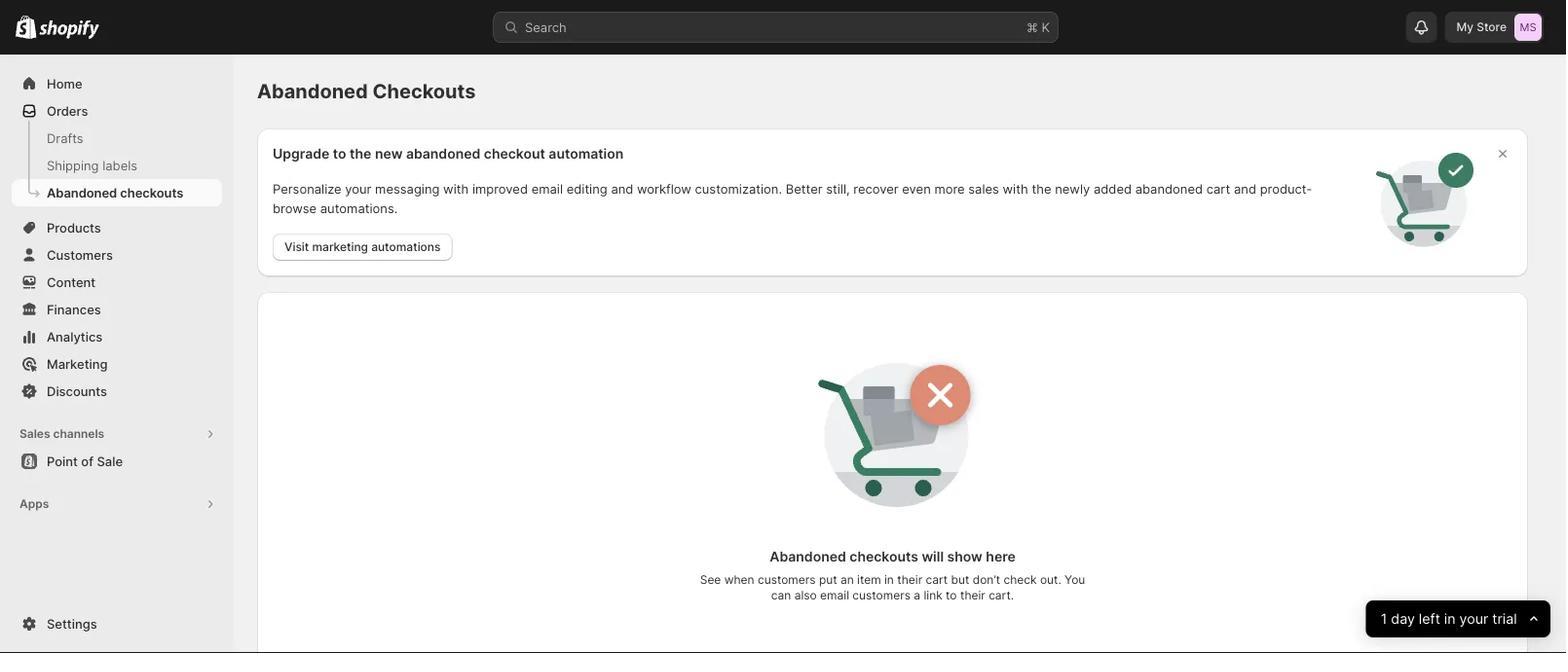 Task type: vqa. For each thing, say whether or not it's contained in the screenshot.
Abandoned within the Abandoned Checkouts Will Show Here See When Customers Put An Item In Their Cart But Don'T Check Out. You Can Also Email Customers A Link To Their Cart.
yes



Task type: describe. For each thing, give the bounding box(es) containing it.
marketing
[[312, 240, 368, 254]]

of
[[81, 454, 93, 469]]

store
[[1477, 20, 1507, 34]]

cart.
[[989, 589, 1014, 603]]

automations.
[[320, 201, 398, 216]]

new
[[375, 146, 403, 162]]

sale
[[97, 454, 123, 469]]

your inside the personalize your messaging with improved email editing and workflow customization. better still, recover even more sales with the newly added abandoned cart and product- browse automations.
[[345, 181, 372, 196]]

editing
[[567, 181, 608, 196]]

cart inside abandoned checkouts will show here see when customers put an item in their cart but don't check out. you can also email customers a link to their cart.
[[926, 573, 948, 587]]

finances link
[[12, 296, 222, 323]]

check
[[1004, 573, 1037, 587]]

sales
[[19, 427, 50, 441]]

orders
[[47, 103, 88, 118]]

you
[[1065, 573, 1085, 587]]

1 with from the left
[[443, 181, 469, 196]]

0 horizontal spatial their
[[897, 573, 923, 587]]

my store
[[1457, 20, 1507, 34]]

discounts link
[[12, 378, 222, 405]]

products link
[[12, 214, 222, 242]]

day
[[1392, 611, 1415, 628]]

also
[[795, 589, 817, 603]]

product-
[[1260, 181, 1312, 196]]

0 horizontal spatial to
[[333, 146, 346, 162]]

my
[[1457, 20, 1474, 34]]

your inside dropdown button
[[1460, 611, 1489, 628]]

apps
[[19, 497, 49, 511]]

marketing
[[47, 357, 108, 372]]

apps button
[[12, 491, 222, 518]]

drafts link
[[12, 125, 222, 152]]

added
[[1094, 181, 1132, 196]]

point of sale link
[[12, 448, 222, 475]]

automation
[[549, 146, 624, 162]]

but
[[951, 573, 970, 587]]

see
[[700, 573, 721, 587]]

newly
[[1055, 181, 1090, 196]]

upgrade
[[273, 146, 330, 162]]

don't
[[973, 573, 1001, 587]]

k
[[1042, 19, 1050, 35]]

trial
[[1493, 611, 1517, 628]]

analytics link
[[12, 323, 222, 351]]

out.
[[1040, 573, 1062, 587]]

better
[[786, 181, 823, 196]]

home link
[[12, 70, 222, 97]]

shipping labels
[[47, 158, 137, 173]]

1 horizontal spatial customers
[[853, 589, 911, 603]]

marketing link
[[12, 351, 222, 378]]

when
[[724, 573, 755, 587]]

messaging
[[375, 181, 440, 196]]

sales channels
[[19, 427, 104, 441]]

abandoned checkouts
[[47, 185, 183, 200]]

customers
[[47, 247, 113, 263]]

email inside abandoned checkouts will show here see when customers put an item in their cart but don't check out. you can also email customers a link to their cart.
[[820, 589, 849, 603]]

1 day left in your trial button
[[1366, 601, 1551, 638]]

checkout
[[484, 146, 545, 162]]

abandoned checkouts link
[[12, 179, 222, 207]]

sales channels button
[[12, 421, 222, 448]]

to inside abandoned checkouts will show here see when customers put an item in their cart but don't check out. you can also email customers a link to their cart.
[[946, 589, 957, 603]]

1 vertical spatial their
[[960, 589, 986, 603]]

0 vertical spatial customers
[[758, 573, 816, 587]]

more
[[935, 181, 965, 196]]

drafts
[[47, 131, 83, 146]]

visit
[[284, 240, 309, 254]]

customers link
[[12, 242, 222, 269]]

automations
[[371, 240, 441, 254]]

1
[[1381, 611, 1388, 628]]

my store image
[[1515, 14, 1542, 41]]

upgrade to the new abandoned checkout automation
[[273, 146, 624, 162]]

left
[[1419, 611, 1441, 628]]

item
[[857, 573, 881, 587]]



Task type: locate. For each thing, give the bounding box(es) containing it.
cart up link
[[926, 573, 948, 587]]

email inside the personalize your messaging with improved email editing and workflow customization. better still, recover even more sales with the newly added abandoned cart and product- browse automations.
[[532, 181, 563, 196]]

improved
[[472, 181, 528, 196]]

the left the new
[[350, 146, 372, 162]]

0 vertical spatial abandoned
[[406, 146, 481, 162]]

1 vertical spatial to
[[946, 589, 957, 603]]

an
[[841, 573, 854, 587]]

discounts
[[47, 384, 107, 399]]

email left "editing"
[[532, 181, 563, 196]]

sales
[[969, 181, 999, 196]]

0 horizontal spatial abandoned
[[406, 146, 481, 162]]

to down but
[[946, 589, 957, 603]]

in inside abandoned checkouts will show here see when customers put an item in their cart but don't check out. you can also email customers a link to their cart.
[[885, 573, 894, 587]]

point of sale
[[47, 454, 123, 469]]

point of sale button
[[0, 448, 234, 475]]

content
[[47, 275, 96, 290]]

0 horizontal spatial email
[[532, 181, 563, 196]]

finances
[[47, 302, 101, 317]]

personalize your messaging with improved email editing and workflow customization. better still, recover even more sales with the newly added abandoned cart and product- browse automations.
[[273, 181, 1312, 216]]

1 horizontal spatial the
[[1032, 181, 1052, 196]]

abandoned down "shipping"
[[47, 185, 117, 200]]

1 vertical spatial your
[[1460, 611, 1489, 628]]

to
[[333, 146, 346, 162], [946, 589, 957, 603]]

0 vertical spatial checkouts
[[120, 185, 183, 200]]

1 vertical spatial customers
[[853, 589, 911, 603]]

with down upgrade to the new abandoned checkout automation on the top of the page
[[443, 181, 469, 196]]

1 day left in your trial
[[1381, 611, 1517, 628]]

the
[[350, 146, 372, 162], [1032, 181, 1052, 196]]

in inside dropdown button
[[1445, 611, 1456, 628]]

shipping labels link
[[12, 152, 222, 179]]

shopify image
[[16, 15, 36, 39], [39, 20, 100, 39]]

your up automations.
[[345, 181, 372, 196]]

in right left on the right of page
[[1445, 611, 1456, 628]]

0 horizontal spatial shopify image
[[16, 15, 36, 39]]

checkouts inside abandoned checkouts will show here see when customers put an item in their cart but don't check out. you can also email customers a link to their cart.
[[850, 549, 919, 565]]

the inside the personalize your messaging with improved email editing and workflow customization. better still, recover even more sales with the newly added abandoned cart and product- browse automations.
[[1032, 181, 1052, 196]]

browse
[[273, 201, 317, 216]]

shipping
[[47, 158, 99, 173]]

still,
[[826, 181, 850, 196]]

customers
[[758, 573, 816, 587], [853, 589, 911, 603]]

0 vertical spatial email
[[532, 181, 563, 196]]

0 vertical spatial their
[[897, 573, 923, 587]]

1 horizontal spatial with
[[1003, 181, 1028, 196]]

abandoned up messaging
[[406, 146, 481, 162]]

cart left product-
[[1207, 181, 1231, 196]]

labels
[[102, 158, 137, 173]]

with right 'sales'
[[1003, 181, 1028, 196]]

customers up can
[[758, 573, 816, 587]]

show
[[947, 549, 983, 565]]

1 horizontal spatial abandoned
[[1136, 181, 1203, 196]]

0 vertical spatial in
[[885, 573, 894, 587]]

checkouts
[[373, 79, 476, 103]]

home
[[47, 76, 82, 91]]

will
[[922, 549, 944, 565]]

abandoned up upgrade
[[257, 79, 368, 103]]

abandoned checkouts
[[257, 79, 476, 103]]

1 vertical spatial the
[[1032, 181, 1052, 196]]

here
[[986, 549, 1016, 565]]

and left product-
[[1234, 181, 1257, 196]]

1 horizontal spatial their
[[960, 589, 986, 603]]

and
[[611, 181, 634, 196], [1234, 181, 1257, 196]]

even
[[902, 181, 931, 196]]

1 vertical spatial abandoned
[[1136, 181, 1203, 196]]

1 horizontal spatial abandoned
[[257, 79, 368, 103]]

1 horizontal spatial cart
[[1207, 181, 1231, 196]]

1 horizontal spatial shopify image
[[39, 20, 100, 39]]

0 vertical spatial abandoned
[[257, 79, 368, 103]]

a
[[914, 589, 921, 603]]

with
[[443, 181, 469, 196], [1003, 181, 1028, 196]]

visit marketing automations
[[284, 240, 441, 254]]

abandoned for abandoned checkouts
[[257, 79, 368, 103]]

0 horizontal spatial abandoned
[[47, 185, 117, 200]]

email down put
[[820, 589, 849, 603]]

analytics
[[47, 329, 103, 344]]

abandoned
[[406, 146, 481, 162], [1136, 181, 1203, 196]]

cart inside the personalize your messaging with improved email editing and workflow customization. better still, recover even more sales with the newly added abandoned cart and product- browse automations.
[[1207, 181, 1231, 196]]

⌘ k
[[1027, 19, 1050, 35]]

0 vertical spatial to
[[333, 146, 346, 162]]

1 horizontal spatial checkouts
[[850, 549, 919, 565]]

1 horizontal spatial email
[[820, 589, 849, 603]]

the left newly
[[1032, 181, 1052, 196]]

point
[[47, 454, 78, 469]]

can
[[771, 589, 791, 603]]

1 vertical spatial in
[[1445, 611, 1456, 628]]

customization.
[[695, 181, 782, 196]]

personalize
[[273, 181, 342, 196]]

content link
[[12, 269, 222, 296]]

channels
[[53, 427, 104, 441]]

0 horizontal spatial in
[[885, 573, 894, 587]]

your
[[345, 181, 372, 196], [1460, 611, 1489, 628]]

products
[[47, 220, 101, 235]]

their down but
[[960, 589, 986, 603]]

2 horizontal spatial abandoned
[[770, 549, 846, 565]]

your left trial
[[1460, 611, 1489, 628]]

workflow
[[637, 181, 692, 196]]

abandoned
[[257, 79, 368, 103], [47, 185, 117, 200], [770, 549, 846, 565]]

in
[[885, 573, 894, 587], [1445, 611, 1456, 628]]

orders link
[[12, 97, 222, 125]]

checkouts down labels
[[120, 185, 183, 200]]

⌘
[[1027, 19, 1038, 35]]

to right upgrade
[[333, 146, 346, 162]]

customers down item on the bottom
[[853, 589, 911, 603]]

abandoned inside abandoned checkouts will show here see when customers put an item in their cart but don't check out. you can also email customers a link to their cart.
[[770, 549, 846, 565]]

0 horizontal spatial customers
[[758, 573, 816, 587]]

abandoned inside the personalize your messaging with improved email editing and workflow customization. better still, recover even more sales with the newly added abandoned cart and product- browse automations.
[[1136, 181, 1203, 196]]

2 and from the left
[[1234, 181, 1257, 196]]

1 and from the left
[[611, 181, 634, 196]]

checkouts for abandoned checkouts
[[120, 185, 183, 200]]

abandoned checkout image image
[[1376, 151, 1474, 249]]

abandoned for abandoned checkouts
[[47, 185, 117, 200]]

search
[[525, 19, 567, 35]]

0 horizontal spatial your
[[345, 181, 372, 196]]

settings
[[47, 617, 97, 632]]

and right "editing"
[[611, 181, 634, 196]]

recover
[[854, 181, 899, 196]]

1 vertical spatial cart
[[926, 573, 948, 587]]

in right item on the bottom
[[885, 573, 894, 587]]

1 horizontal spatial and
[[1234, 181, 1257, 196]]

abandoned right added
[[1136, 181, 1203, 196]]

0 horizontal spatial and
[[611, 181, 634, 196]]

0 vertical spatial the
[[350, 146, 372, 162]]

1 horizontal spatial your
[[1460, 611, 1489, 628]]

abandoned checkouts will show here see when customers put an item in their cart but don't check out. you can also email customers a link to their cart.
[[700, 549, 1085, 603]]

settings link
[[12, 611, 222, 638]]

0 horizontal spatial cart
[[926, 573, 948, 587]]

link
[[924, 589, 943, 603]]

checkouts up item on the bottom
[[850, 549, 919, 565]]

2 vertical spatial abandoned
[[770, 549, 846, 565]]

put
[[819, 573, 837, 587]]

0 horizontal spatial with
[[443, 181, 469, 196]]

0 horizontal spatial the
[[350, 146, 372, 162]]

0 horizontal spatial checkouts
[[120, 185, 183, 200]]

1 horizontal spatial to
[[946, 589, 957, 603]]

abandoned up put
[[770, 549, 846, 565]]

checkouts for abandoned checkouts will show here see when customers put an item in their cart but don't check out. you can also email customers a link to their cart.
[[850, 549, 919, 565]]

1 vertical spatial email
[[820, 589, 849, 603]]

2 with from the left
[[1003, 181, 1028, 196]]

0 vertical spatial cart
[[1207, 181, 1231, 196]]

visit marketing automations button
[[273, 234, 452, 261]]

cart
[[1207, 181, 1231, 196], [926, 573, 948, 587]]

checkouts
[[120, 185, 183, 200], [850, 549, 919, 565]]

1 vertical spatial checkouts
[[850, 549, 919, 565]]

1 vertical spatial abandoned
[[47, 185, 117, 200]]

1 horizontal spatial in
[[1445, 611, 1456, 628]]

0 vertical spatial your
[[345, 181, 372, 196]]

their up a
[[897, 573, 923, 587]]



